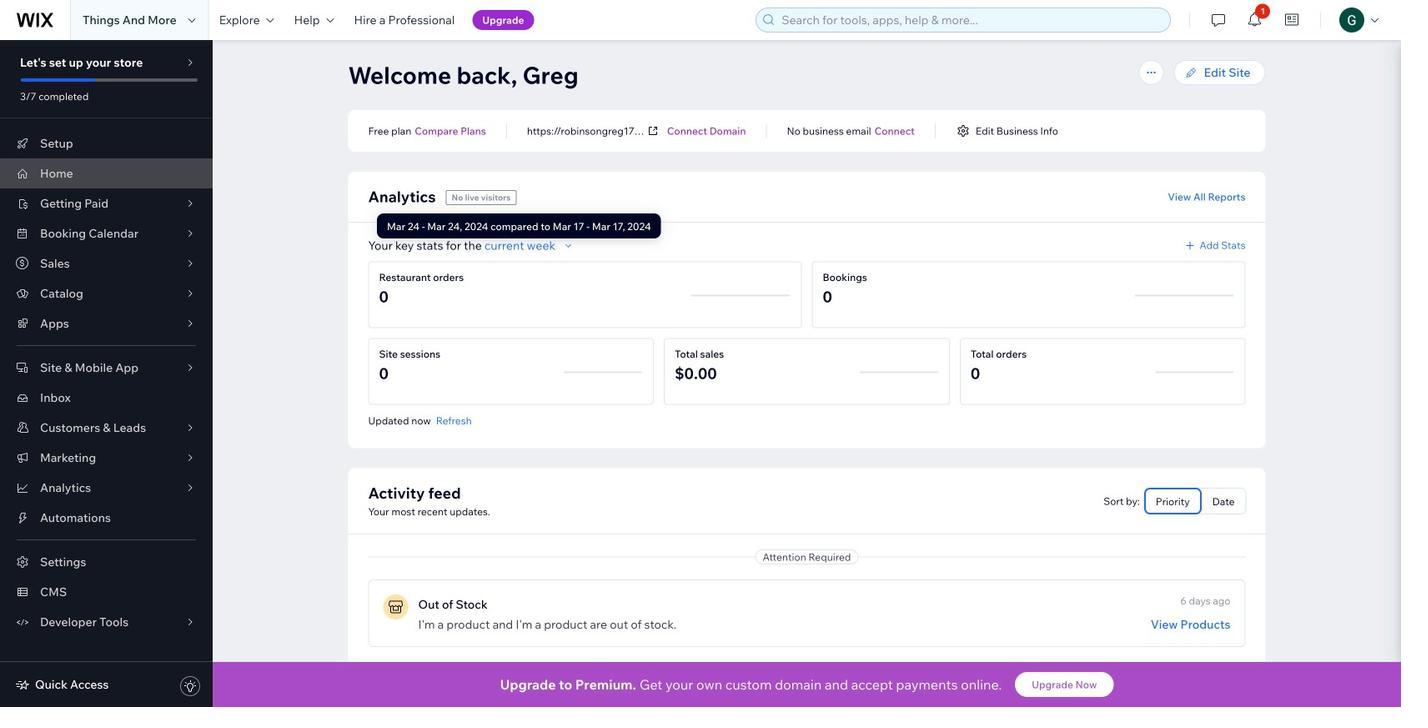 Task type: describe. For each thing, give the bounding box(es) containing it.
Search for tools, apps, help & more... field
[[777, 8, 1166, 32]]



Task type: vqa. For each thing, say whether or not it's contained in the screenshot.
'sidebar' element
yes



Task type: locate. For each thing, give the bounding box(es) containing it.
sidebar element
[[0, 40, 213, 708]]



